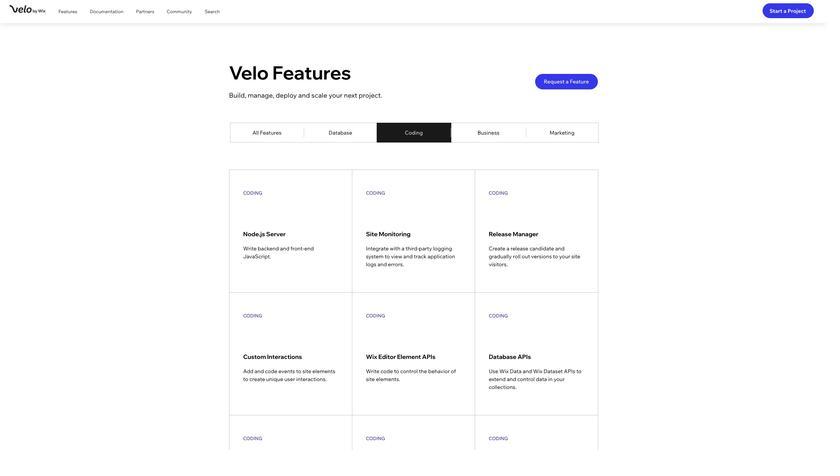 Task type: describe. For each thing, give the bounding box(es) containing it.
all features
[[253, 129, 282, 136]]

of
[[451, 368, 456, 375]]

business
[[478, 129, 500, 136]]

1 horizontal spatial wix
[[500, 368, 509, 375]]

documentation
[[90, 9, 123, 15]]

monitoring
[[379, 231, 411, 238]]

0 horizontal spatial wix
[[366, 354, 378, 361]]

the
[[419, 368, 427, 375]]

scale
[[312, 91, 328, 99]]

site monitoring
[[366, 231, 411, 238]]

coding for release
[[489, 190, 508, 196]]

all
[[253, 129, 259, 136]]

coding for database
[[489, 313, 508, 319]]

and down third-
[[404, 253, 413, 260]]

a for create
[[507, 246, 510, 252]]

elements
[[313, 368, 336, 375]]

site inside write code to control the behavior of site elements.
[[366, 376, 375, 383]]

start a project link
[[763, 3, 815, 18]]

end
[[305, 246, 314, 252]]

system
[[366, 253, 384, 260]]

use
[[489, 368, 499, 375]]

site inside create a release candidate and gradually roll out versions to your site visitors.
[[572, 253, 581, 260]]

data
[[510, 368, 522, 375]]

manage,
[[248, 91, 275, 99]]

create
[[489, 246, 506, 252]]

in
[[549, 376, 553, 383]]

interactions.
[[297, 376, 327, 383]]

track
[[414, 253, 427, 260]]

editor
[[379, 354, 396, 361]]

manager
[[513, 231, 539, 238]]

deploy
[[276, 91, 297, 99]]

javascript.
[[243, 253, 271, 260]]

site inside add and code events to site elements to create unique user interactions.
[[303, 368, 312, 375]]

versions
[[532, 253, 552, 260]]

search
[[205, 9, 220, 15]]

data
[[536, 376, 547, 383]]

and inside create a release candidate and gradually roll out versions to your site visitors.
[[556, 246, 565, 252]]

wix editor element apis
[[366, 354, 436, 361]]

out
[[522, 253, 531, 260]]

feature
[[570, 78, 589, 85]]

write backend and front-end javascript.
[[243, 246, 314, 260]]

backend
[[258, 246, 279, 252]]

request a feature
[[544, 78, 589, 85]]

candidate
[[530, 246, 555, 252]]

coding for wix
[[366, 313, 385, 319]]

behavior
[[429, 368, 450, 375]]

node.js server
[[243, 231, 286, 238]]

community
[[167, 9, 192, 15]]

dataset
[[544, 368, 563, 375]]

next
[[344, 91, 358, 99]]

database apis
[[489, 354, 531, 361]]

0 horizontal spatial apis
[[423, 354, 436, 361]]

2 horizontal spatial wix
[[534, 368, 543, 375]]

marketing button
[[526, 123, 599, 143]]

node.js
[[243, 231, 265, 238]]

a for request
[[566, 78, 569, 85]]

write for node.js
[[243, 246, 257, 252]]

events
[[279, 368, 295, 375]]

all features button
[[230, 123, 304, 143]]

and inside add and code events to site elements to create unique user interactions.
[[255, 368, 264, 375]]

and down system
[[378, 261, 387, 268]]

database for database
[[329, 129, 353, 136]]

to right events
[[296, 368, 302, 375]]

coding for node.js
[[243, 190, 262, 196]]

custom
[[243, 354, 266, 361]]

integrate with a third-party logging system to view and track application logs and errors.
[[366, 246, 455, 268]]

and inside write backend and front-end javascript.
[[280, 246, 290, 252]]

apis inside use wix data and wix dataset apis to extend and control data in your collections.
[[565, 368, 576, 375]]

code inside add and code events to site elements to create unique user interactions.
[[265, 368, 278, 375]]

a for start
[[784, 7, 787, 14]]

coding button
[[377, 123, 452, 143]]

server
[[266, 231, 286, 238]]

release
[[489, 231, 512, 238]]

build,
[[229, 91, 247, 99]]

partners
[[136, 9, 154, 15]]

unique
[[266, 376, 283, 383]]

logs
[[366, 261, 377, 268]]

logging
[[434, 246, 452, 252]]

code inside write code to control the behavior of site elements.
[[381, 368, 393, 375]]

search link
[[200, 3, 228, 20]]



Task type: locate. For each thing, give the bounding box(es) containing it.
site
[[572, 253, 581, 260], [303, 368, 312, 375], [366, 376, 375, 383]]

1 code from the left
[[265, 368, 278, 375]]

1 horizontal spatial site
[[366, 376, 375, 383]]

your
[[329, 91, 343, 99], [560, 253, 571, 260], [554, 376, 565, 383]]

0 vertical spatial features
[[58, 9, 77, 15]]

2 horizontal spatial apis
[[565, 368, 576, 375]]

a right with
[[402, 246, 405, 252]]

create
[[250, 376, 265, 383]]

0 vertical spatial write
[[243, 246, 257, 252]]

wix up the extend
[[500, 368, 509, 375]]

1 horizontal spatial code
[[381, 368, 393, 375]]

site
[[366, 231, 378, 238]]

party
[[419, 246, 432, 252]]

roll
[[513, 253, 521, 260]]

use wix data and wix dataset apis to extend and control data in your collections.
[[489, 368, 582, 391]]

collections.
[[489, 384, 517, 391]]

0 horizontal spatial database
[[329, 129, 353, 136]]

1 vertical spatial your
[[560, 253, 571, 260]]

coding
[[405, 129, 423, 136]]

apis right dataset
[[565, 368, 576, 375]]

features
[[58, 9, 77, 15], [273, 61, 352, 84], [260, 129, 282, 136]]

a
[[784, 7, 787, 14], [566, 78, 569, 85], [402, 246, 405, 252], [507, 246, 510, 252]]

control left the
[[401, 368, 418, 375]]

database
[[329, 129, 353, 136], [489, 354, 517, 361]]

write up elements.
[[366, 368, 380, 375]]

database inside button
[[329, 129, 353, 136]]

coding for site
[[366, 190, 385, 196]]

write
[[243, 246, 257, 252], [366, 368, 380, 375]]

list
[[229, 170, 599, 451]]

apis up data
[[518, 354, 531, 361]]

1 vertical spatial write
[[366, 368, 380, 375]]

and right data
[[523, 368, 533, 375]]

release manager
[[489, 231, 539, 238]]

your right versions
[[560, 253, 571, 260]]

velo features
[[229, 61, 352, 84]]

apis up the
[[423, 354, 436, 361]]

features for velo features
[[273, 61, 352, 84]]

write up javascript.
[[243, 246, 257, 252]]

visitors.
[[489, 261, 508, 268]]

1 horizontal spatial write
[[366, 368, 380, 375]]

and down data
[[507, 376, 517, 383]]

request a feature link
[[536, 74, 598, 90]]

to inside use wix data and wix dataset apis to extend and control data in your collections.
[[577, 368, 582, 375]]

features for all features
[[260, 129, 282, 136]]

wix left editor
[[366, 354, 378, 361]]

0 horizontal spatial site
[[303, 368, 312, 375]]

to right dataset
[[577, 368, 582, 375]]

1 vertical spatial control
[[518, 376, 535, 383]]

velo
[[229, 61, 269, 84]]

1 horizontal spatial database
[[489, 354, 517, 361]]

interactions
[[267, 354, 302, 361]]

start a project
[[770, 7, 807, 14]]

code up unique on the left of page
[[265, 368, 278, 375]]

your left next
[[329, 91, 343, 99]]

add
[[243, 368, 254, 375]]

2 vertical spatial your
[[554, 376, 565, 383]]

element
[[397, 354, 421, 361]]

request
[[544, 78, 565, 85]]

project.
[[359, 91, 383, 99]]

a inside the integrate with a third-party logging system to view and track application logs and errors.
[[402, 246, 405, 252]]

to down add
[[243, 376, 248, 383]]

custom interactions
[[243, 354, 302, 361]]

coding
[[243, 190, 262, 196], [366, 190, 385, 196], [489, 190, 508, 196], [243, 313, 262, 319], [366, 313, 385, 319], [489, 313, 508, 319], [243, 436, 262, 442], [366, 436, 385, 442], [489, 436, 508, 442]]

your inside use wix data and wix dataset apis to extend and control data in your collections.
[[554, 376, 565, 383]]

2 code from the left
[[381, 368, 393, 375]]

wix up data
[[534, 368, 543, 375]]

0 vertical spatial site
[[572, 253, 581, 260]]

front-
[[291, 246, 305, 252]]

to inside write code to control the behavior of site elements.
[[394, 368, 400, 375]]

project
[[788, 7, 807, 14]]

0 vertical spatial your
[[329, 91, 343, 99]]

integrate
[[366, 246, 389, 252]]

third-
[[406, 246, 419, 252]]

marketing
[[550, 129, 575, 136]]

a right create
[[507, 246, 510, 252]]

0 vertical spatial database
[[329, 129, 353, 136]]

and left scale
[[299, 91, 310, 99]]

with
[[390, 246, 401, 252]]

to
[[385, 253, 390, 260], [553, 253, 559, 260], [296, 368, 302, 375], [394, 368, 400, 375], [577, 368, 582, 375], [243, 376, 248, 383]]

application
[[428, 253, 455, 260]]

your inside create a release candidate and gradually roll out versions to your site visitors.
[[560, 253, 571, 260]]

and right candidate
[[556, 246, 565, 252]]

write for wix
[[366, 368, 380, 375]]

write inside write backend and front-end javascript.
[[243, 246, 257, 252]]

user
[[285, 376, 295, 383]]

start
[[770, 7, 783, 14]]

1 horizontal spatial control
[[518, 376, 535, 383]]

business button
[[451, 123, 527, 143]]

your right in
[[554, 376, 565, 383]]

release
[[511, 246, 529, 252]]

errors.
[[388, 261, 404, 268]]

1 horizontal spatial apis
[[518, 354, 531, 361]]

to inside create a release candidate and gradually roll out versions to your site visitors.
[[553, 253, 559, 260]]

view
[[391, 253, 403, 260]]

create a release candidate and gradually roll out versions to your site visitors.
[[489, 246, 581, 268]]

database button
[[304, 123, 378, 143]]

build, manage, deploy and scale your next project.
[[229, 91, 383, 99]]

control inside write code to control the behavior of site elements.
[[401, 368, 418, 375]]

elements.
[[376, 376, 401, 383]]

0 vertical spatial control
[[401, 368, 418, 375]]

to left the view
[[385, 253, 390, 260]]

2 horizontal spatial site
[[572, 253, 581, 260]]

gradually
[[489, 253, 512, 260]]

write code to control the behavior of site elements.
[[366, 368, 456, 383]]

and up create
[[255, 368, 264, 375]]

to right versions
[[553, 253, 559, 260]]

code
[[265, 368, 278, 375], [381, 368, 393, 375]]

2 vertical spatial features
[[260, 129, 282, 136]]

to up elements.
[[394, 368, 400, 375]]

2 vertical spatial site
[[366, 376, 375, 383]]

to inside the integrate with a third-party logging system to view and track application logs and errors.
[[385, 253, 390, 260]]

a inside create a release candidate and gradually roll out versions to your site visitors.
[[507, 246, 510, 252]]

a left feature
[[566, 78, 569, 85]]

a right the start
[[784, 7, 787, 14]]

list containing node.js server
[[229, 170, 599, 451]]

control down data
[[518, 376, 535, 383]]

add and code events to site elements to create unique user interactions.
[[243, 368, 336, 383]]

1 vertical spatial site
[[303, 368, 312, 375]]

control inside use wix data and wix dataset apis to extend and control data in your collections.
[[518, 376, 535, 383]]

write inside write code to control the behavior of site elements.
[[366, 368, 380, 375]]

0 horizontal spatial control
[[401, 368, 418, 375]]

0 horizontal spatial code
[[265, 368, 278, 375]]

1 vertical spatial database
[[489, 354, 517, 361]]

database for database apis
[[489, 354, 517, 361]]

and
[[299, 91, 310, 99], [280, 246, 290, 252], [556, 246, 565, 252], [404, 253, 413, 260], [378, 261, 387, 268], [255, 368, 264, 375], [523, 368, 533, 375], [507, 376, 517, 383]]

code up elements.
[[381, 368, 393, 375]]

control
[[401, 368, 418, 375], [518, 376, 535, 383]]

0 horizontal spatial write
[[243, 246, 257, 252]]

and left front-
[[280, 246, 290, 252]]

extend
[[489, 376, 506, 383]]

coding for custom
[[243, 313, 262, 319]]

features inside button
[[260, 129, 282, 136]]

1 vertical spatial features
[[273, 61, 352, 84]]



Task type: vqa. For each thing, say whether or not it's contained in the screenshot.


